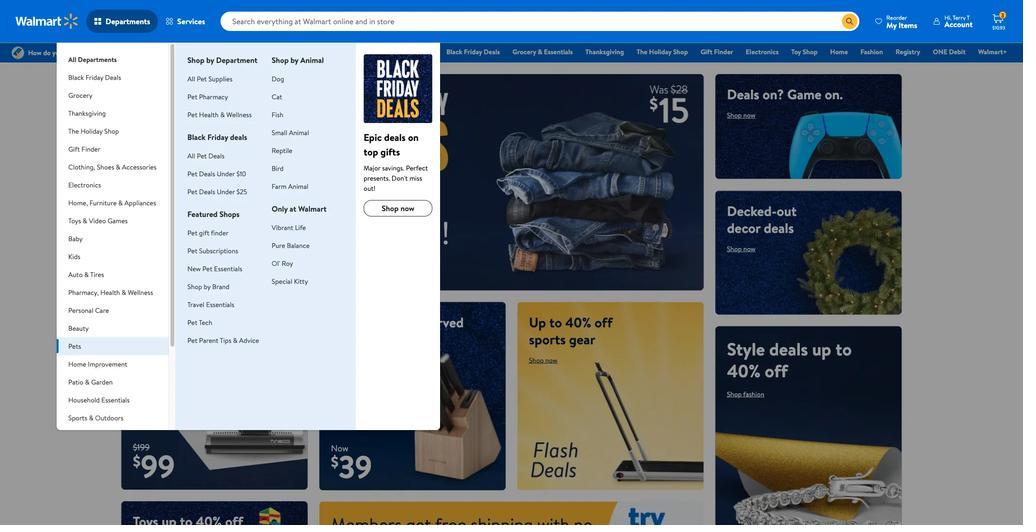 Task type: locate. For each thing, give the bounding box(es) containing it.
auto & tires button
[[57, 265, 169, 283]]

wellness inside dropdown button
[[128, 288, 153, 297]]

the inside dropdown button
[[68, 126, 79, 136]]

all pet supplies link
[[187, 74, 233, 83]]

friday inside "link"
[[464, 47, 482, 56]]

don't
[[392, 173, 408, 183]]

2 vertical spatial all
[[187, 151, 195, 160]]

1 vertical spatial black
[[68, 72, 84, 82]]

shop by animal
[[272, 55, 324, 65]]

1 horizontal spatial thanksgiving
[[586, 47, 624, 56]]

0 vertical spatial finder
[[714, 47, 734, 56]]

& right furniture
[[118, 198, 123, 207]]

off for home deals up to 30% off
[[133, 264, 156, 288]]

1 horizontal spatial gift finder
[[701, 47, 734, 56]]

personal care button
[[57, 301, 169, 319]]

0 vertical spatial gift finder
[[701, 47, 734, 56]]

health down auto & tires dropdown button
[[100, 288, 120, 297]]

1 vertical spatial 40%
[[727, 359, 761, 383]]

shop now for decked-out decor deals
[[727, 244, 756, 253]]

2 vertical spatial animal
[[288, 181, 309, 191]]

pet tech
[[187, 318, 213, 327]]

& inside patio & garden dropdown button
[[85, 377, 90, 387]]

& left party
[[115, 431, 120, 440]]

shop now link for decked-out decor deals
[[727, 244, 756, 253]]

home inside home link
[[831, 47, 848, 56]]

1 vertical spatial friday
[[86, 72, 103, 82]]

essentials down patio & garden dropdown button
[[101, 395, 130, 405]]

farm
[[272, 181, 287, 191]]

2 under from the top
[[217, 187, 235, 196]]

0 vertical spatial wellness
[[227, 110, 252, 119]]

gift right the holiday shop link at the right
[[701, 47, 713, 56]]

1 vertical spatial up
[[813, 337, 832, 361]]

decor
[[727, 218, 761, 237]]

$25
[[237, 187, 247, 196]]

1 horizontal spatial black
[[187, 132, 206, 142]]

up inside style deals up to 40% off
[[813, 337, 832, 361]]

gift finder inside 'link'
[[701, 47, 734, 56]]

up to 40% off sports gear
[[529, 313, 613, 349]]

search icon image
[[846, 17, 854, 25]]

0 vertical spatial black
[[447, 47, 463, 56]]

pet pharmacy link
[[187, 92, 228, 101]]

0 horizontal spatial thanksgiving
[[68, 108, 106, 118]]

0 vertical spatial thanksgiving
[[586, 47, 624, 56]]

thanksgiving for thanksgiving dropdown button
[[68, 108, 106, 118]]

gift finder inside dropdown button
[[68, 144, 100, 154]]

1 vertical spatial the
[[68, 126, 79, 136]]

Search search field
[[221, 12, 860, 31]]

1 horizontal spatial wellness
[[227, 110, 252, 119]]

0 horizontal spatial holiday
[[81, 126, 103, 136]]

tires
[[90, 270, 104, 279]]

under left $10
[[217, 169, 235, 178]]

0 horizontal spatial $
[[133, 450, 141, 472]]

pets
[[68, 341, 81, 351]]

grocery down walmart site-wide search box
[[513, 47, 536, 56]]

now for home deals up to 30% off
[[149, 295, 162, 304]]

0 vertical spatial holiday
[[649, 47, 672, 56]]

1 vertical spatial finder
[[82, 144, 100, 154]]

0 horizontal spatial the
[[68, 126, 79, 136]]

0 vertical spatial to
[[156, 242, 173, 266]]

deals inside "link"
[[484, 47, 500, 56]]

all pet supplies
[[187, 74, 233, 83]]

2 vertical spatial friday
[[208, 132, 228, 142]]

1 horizontal spatial the holiday shop
[[637, 47, 688, 56]]

wellness down auto & tires dropdown button
[[128, 288, 153, 297]]

1 vertical spatial holiday
[[81, 126, 103, 136]]

all for black
[[187, 151, 195, 160]]

electronics down clothing,
[[68, 180, 101, 189]]

0 horizontal spatial health
[[100, 288, 120, 297]]

pet deals under $10
[[187, 169, 246, 178]]

finder left electronics 'link'
[[714, 47, 734, 56]]

pet subscriptions link
[[187, 246, 238, 255]]

travel essentials
[[187, 300, 234, 309]]

to inside style deals up to 40% off
[[836, 337, 852, 361]]

essentials up brand
[[214, 264, 242, 273]]

to inside home deals up to 30% off
[[156, 242, 173, 266]]

1 vertical spatial departments
[[78, 55, 117, 64]]

up for home deals up to 30% off
[[133, 242, 152, 266]]

epic deals on top gifts major savings. perfect presents. don't miss out!
[[364, 130, 428, 193]]

0 horizontal spatial to
[[156, 242, 173, 266]]

40% right up at the bottom of the page
[[566, 313, 592, 332]]

health for pet
[[199, 110, 219, 119]]

departments up all departments link
[[106, 16, 150, 27]]

pet for pet deals under $10
[[187, 169, 198, 178]]

deals left "are"
[[370, 313, 400, 332]]

to for home
[[156, 242, 173, 266]]

thanksgiving inside dropdown button
[[68, 108, 106, 118]]

up inside home deals up to 30% off
[[133, 242, 152, 266]]

0 horizontal spatial 40%
[[566, 313, 592, 332]]

1 vertical spatial under
[[217, 187, 235, 196]]

perfect
[[406, 163, 428, 172]]

0 horizontal spatial gift
[[68, 144, 80, 154]]

shop now link
[[727, 110, 756, 120], [364, 200, 433, 217], [727, 244, 756, 253], [331, 263, 375, 279], [133, 295, 162, 304], [331, 338, 360, 348], [529, 355, 558, 365]]

essentials inside dropdown button
[[101, 395, 130, 405]]

home for home
[[831, 47, 848, 56]]

friday for black friday deals "link"
[[464, 47, 482, 56]]

1 vertical spatial gift
[[68, 144, 80, 154]]

was dollar $199, now dollar 99 group
[[121, 441, 175, 490]]

home deals up to 30% off
[[133, 220, 222, 288]]

patio & garden
[[68, 377, 113, 387]]

life
[[295, 223, 306, 232]]

health down pet pharmacy link
[[199, 110, 219, 119]]

0 horizontal spatial electronics
[[68, 180, 101, 189]]

shop fashion link
[[727, 389, 765, 399]]

friday inside "dropdown button"
[[86, 72, 103, 82]]

1 horizontal spatial electronics
[[746, 47, 779, 56]]

1 horizontal spatial 40%
[[727, 359, 761, 383]]

$ inside $199 $ 99
[[133, 450, 141, 472]]

gift up clothing,
[[68, 144, 80, 154]]

holiday inside dropdown button
[[81, 126, 103, 136]]

1 under from the top
[[217, 169, 235, 178]]

farm animal link
[[272, 181, 309, 191]]

all up pet deals under $10 link
[[187, 151, 195, 160]]

all pet deals link
[[187, 151, 225, 160]]

1 vertical spatial black friday deals
[[68, 72, 121, 82]]

gift finder left electronics 'link'
[[701, 47, 734, 56]]

1 vertical spatial all
[[187, 74, 195, 83]]

home for home deals are served
[[331, 313, 367, 332]]

1 horizontal spatial health
[[199, 110, 219, 119]]

0 vertical spatial black friday deals
[[447, 47, 500, 56]]

Walmart Site-Wide search field
[[221, 12, 860, 31]]

pet tech link
[[187, 318, 213, 327]]

1 vertical spatial wellness
[[128, 288, 153, 297]]

black inside "dropdown button"
[[68, 72, 84, 82]]

deals for style deals up to 40% off
[[770, 337, 808, 361]]

2 vertical spatial to
[[836, 337, 852, 361]]

1 horizontal spatial black friday deals
[[447, 47, 500, 56]]

1 vertical spatial off
[[595, 313, 613, 332]]

1 vertical spatial supplies
[[68, 441, 92, 451]]

pet deals under $10 link
[[187, 169, 246, 178]]

gift finder for gift finder 'link'
[[701, 47, 734, 56]]

shop now for deals on? game on.
[[727, 110, 756, 120]]

deals up gifts on the left of the page
[[384, 130, 406, 144]]

1 vertical spatial the holiday shop
[[68, 126, 119, 136]]

off for style deals up to 40% off
[[765, 359, 788, 383]]

pets image
[[364, 54, 433, 123]]

0 vertical spatial the holiday shop
[[637, 47, 688, 56]]

registry link
[[892, 47, 925, 57]]

pets button
[[57, 337, 169, 355]]

electronics inside 'link'
[[746, 47, 779, 56]]

1 horizontal spatial supplies
[[209, 74, 233, 83]]

deals inside home deals up to 30% off
[[183, 220, 222, 244]]

deals down featured
[[183, 220, 222, 244]]

the for the holiday shop link at the right
[[637, 47, 648, 56]]

0 vertical spatial up
[[133, 242, 152, 266]]

black for black friday deals "link"
[[447, 47, 463, 56]]

holiday for the holiday shop link at the right
[[649, 47, 672, 56]]

my
[[887, 20, 897, 30]]

shop inside dropdown button
[[104, 126, 119, 136]]

supplies down 'seasonal'
[[68, 441, 92, 451]]

baby button
[[57, 230, 169, 248]]

under left '$25'
[[217, 187, 235, 196]]

& down auto & tires dropdown button
[[122, 288, 126, 297]]

& inside home, furniture & appliances dropdown button
[[118, 198, 123, 207]]

$
[[133, 450, 141, 472], [331, 451, 339, 473]]

deals down pet health & wellness
[[230, 132, 247, 142]]

0 vertical spatial the
[[637, 47, 648, 56]]

by for department
[[206, 55, 214, 65]]

small
[[272, 128, 287, 137]]

wellness for pharmacy, health & wellness
[[128, 288, 153, 297]]

black inside "link"
[[447, 47, 463, 56]]

health
[[199, 110, 219, 119], [100, 288, 120, 297]]

0 horizontal spatial up
[[133, 242, 152, 266]]

& down walmart site-wide search box
[[538, 47, 543, 56]]

grocery inside grocery & essentials link
[[513, 47, 536, 56]]

home inside home deals up to 30% off
[[133, 220, 179, 244]]

gift
[[701, 47, 713, 56], [68, 144, 80, 154]]

0 vertical spatial health
[[199, 110, 219, 119]]

shop fashion
[[727, 389, 765, 399]]

2 horizontal spatial to
[[836, 337, 852, 361]]

1 vertical spatial thanksgiving
[[68, 108, 106, 118]]

holiday for the holiday shop dropdown button
[[81, 126, 103, 136]]

1 horizontal spatial off
[[595, 313, 613, 332]]

toy
[[792, 47, 802, 56]]

0 vertical spatial 40%
[[566, 313, 592, 332]]

home improvement
[[68, 359, 127, 369]]

0 vertical spatial off
[[133, 264, 156, 288]]

2 horizontal spatial friday
[[464, 47, 482, 56]]

1 vertical spatial electronics
[[68, 180, 101, 189]]

kitty
[[294, 276, 308, 286]]

new pet essentials
[[187, 264, 242, 273]]

shop now link for save big!
[[331, 263, 375, 279]]

pet
[[197, 74, 207, 83], [187, 92, 198, 101], [187, 110, 198, 119], [197, 151, 207, 160], [187, 169, 198, 178], [187, 187, 198, 196], [187, 228, 198, 237], [187, 246, 198, 255], [203, 264, 213, 273], [187, 318, 198, 327], [187, 335, 198, 345]]

& right sports
[[89, 413, 93, 422]]

on.
[[825, 85, 843, 104]]

shop now for home deals up to 30% off
[[133, 295, 162, 304]]

deals right decor
[[764, 218, 794, 237]]

gift inside 'link'
[[701, 47, 713, 56]]

finder inside 'link'
[[714, 47, 734, 56]]

deals inside epic deals on top gifts major savings. perfect presents. don't miss out!
[[384, 130, 406, 144]]

shops
[[220, 209, 240, 219]]

supplies down "shop by department"
[[209, 74, 233, 83]]

the holiday shop link
[[633, 47, 693, 57]]

gift finder up clothing,
[[68, 144, 100, 154]]

home inside home improvement dropdown button
[[68, 359, 86, 369]]

1 horizontal spatial grocery
[[513, 47, 536, 56]]

electronics inside dropdown button
[[68, 180, 101, 189]]

black friday deals for "black friday deals" "dropdown button" at the left of page
[[68, 72, 121, 82]]

to for style
[[836, 337, 852, 361]]

1 horizontal spatial $
[[331, 451, 339, 473]]

1 vertical spatial grocery
[[68, 90, 92, 100]]

& right toys
[[83, 216, 87, 225]]

the holiday shop inside dropdown button
[[68, 126, 119, 136]]

0 vertical spatial grocery
[[513, 47, 536, 56]]

39
[[339, 445, 372, 488]]

the right thanksgiving link
[[637, 47, 648, 56]]

pet gift finder link
[[187, 228, 229, 237]]

reorder my items
[[887, 13, 918, 30]]

$ inside now $ 39
[[331, 451, 339, 473]]

& right patio
[[85, 377, 90, 387]]

toys & video games button
[[57, 212, 169, 230]]

black
[[447, 47, 463, 56], [68, 72, 84, 82], [187, 132, 206, 142]]

0 horizontal spatial the holiday shop
[[68, 126, 119, 136]]

finder inside dropdown button
[[82, 144, 100, 154]]

deals for home deals are served
[[370, 313, 400, 332]]

0 vertical spatial electronics
[[746, 47, 779, 56]]

2 vertical spatial off
[[765, 359, 788, 383]]

0 horizontal spatial wellness
[[128, 288, 153, 297]]

all up tech
[[187, 74, 195, 83]]

animal for small animal
[[289, 128, 309, 137]]

0 horizontal spatial finder
[[82, 144, 100, 154]]

all up "black friday deals" "dropdown button" at the left of page
[[68, 55, 76, 64]]

0 horizontal spatial friday
[[86, 72, 103, 82]]

0 horizontal spatial black
[[68, 72, 84, 82]]

under for $10
[[217, 169, 235, 178]]

off inside home deals up to 30% off
[[133, 264, 156, 288]]

pet for pet pharmacy
[[187, 92, 198, 101]]

the up clothing,
[[68, 126, 79, 136]]

shop now link for home deals are served
[[331, 338, 360, 348]]

walmart image
[[16, 14, 78, 29]]

grocery
[[513, 47, 536, 56], [68, 90, 92, 100]]

0 horizontal spatial gift finder
[[68, 144, 100, 154]]

0 horizontal spatial off
[[133, 264, 156, 288]]

care
[[95, 305, 109, 315]]

0 horizontal spatial grocery
[[68, 90, 92, 100]]

the holiday shop for the holiday shop link at the right
[[637, 47, 688, 56]]

black for "black friday deals" "dropdown button" at the left of page
[[68, 72, 84, 82]]

& inside toys & video games dropdown button
[[83, 216, 87, 225]]

finder up clothing,
[[82, 144, 100, 154]]

ol' roy
[[272, 258, 293, 268]]

& left tires on the left of page
[[84, 270, 89, 279]]

appliances
[[125, 198, 156, 207]]

by
[[206, 55, 214, 65], [291, 55, 299, 65], [204, 282, 211, 291]]

0 vertical spatial under
[[217, 169, 235, 178]]

black friday deals inside "link"
[[447, 47, 500, 56]]

0 vertical spatial gift
[[701, 47, 713, 56]]

departments up "black friday deals" "dropdown button" at the left of page
[[78, 55, 117, 64]]

tech
[[199, 318, 213, 327]]

40%
[[566, 313, 592, 332], [727, 359, 761, 383]]

$ for 99
[[133, 450, 141, 472]]

1 horizontal spatial holiday
[[649, 47, 672, 56]]

1 horizontal spatial the
[[637, 47, 648, 56]]

tips
[[220, 335, 231, 345]]

0 vertical spatial departments
[[106, 16, 150, 27]]

$ for 39
[[331, 451, 339, 473]]

grocery inside grocery dropdown button
[[68, 90, 92, 100]]

1 vertical spatial health
[[100, 288, 120, 297]]

0 horizontal spatial black friday deals
[[68, 72, 121, 82]]

pet for pet subscriptions
[[187, 246, 198, 255]]

1 horizontal spatial to
[[550, 313, 562, 332]]

pet for pet health & wellness
[[187, 110, 198, 119]]

black friday deals inside "dropdown button"
[[68, 72, 121, 82]]

deals right style at the bottom right
[[770, 337, 808, 361]]

grocery down "black friday deals" "dropdown button" at the left of page
[[68, 90, 92, 100]]

0 vertical spatial friday
[[464, 47, 482, 56]]

finder for gift finder 'link'
[[714, 47, 734, 56]]

deals on? game on.
[[727, 85, 843, 104]]

gift inside dropdown button
[[68, 144, 80, 154]]

3
[[1002, 11, 1005, 19]]

1 horizontal spatial finder
[[714, 47, 734, 56]]

2 horizontal spatial off
[[765, 359, 788, 383]]

& inside pharmacy, health & wellness dropdown button
[[122, 288, 126, 297]]

1 horizontal spatial friday
[[208, 132, 228, 142]]

bird link
[[272, 164, 284, 173]]

1 horizontal spatial up
[[813, 337, 832, 361]]

1 vertical spatial animal
[[289, 128, 309, 137]]

& right shoes
[[116, 162, 120, 171]]

now
[[331, 442, 349, 454]]

health for pharmacy,
[[100, 288, 120, 297]]

wellness down huge
[[227, 110, 252, 119]]

health inside dropdown button
[[100, 288, 120, 297]]

1 vertical spatial to
[[550, 313, 562, 332]]

grocery for grocery & essentials
[[513, 47, 536, 56]]

electronics left toy at the top of the page
[[746, 47, 779, 56]]

off inside style deals up to 40% off
[[765, 359, 788, 383]]

the
[[637, 47, 648, 56], [68, 126, 79, 136]]

1 horizontal spatial gift
[[701, 47, 713, 56]]

reptile
[[272, 146, 293, 155]]

0 horizontal spatial supplies
[[68, 441, 92, 451]]

shop now for up to 40% off sports gear
[[529, 355, 558, 365]]

off
[[133, 264, 156, 288], [595, 313, 613, 332], [765, 359, 788, 383]]

deals inside style deals up to 40% off
[[770, 337, 808, 361]]

thanksgiving
[[586, 47, 624, 56], [68, 108, 106, 118]]

now $ 39
[[331, 442, 372, 488]]

40% up shop fashion
[[727, 359, 761, 383]]

essentials down brand
[[206, 300, 234, 309]]

shop now for save big!
[[339, 266, 368, 276]]

household essentials button
[[57, 391, 169, 409]]

terry
[[953, 13, 966, 22]]

vibrant life
[[272, 223, 306, 232]]

departments
[[106, 16, 150, 27], [78, 55, 117, 64]]

1 vertical spatial gift finder
[[68, 144, 100, 154]]

decked-
[[727, 201, 777, 220]]

2 horizontal spatial black
[[447, 47, 463, 56]]

shop now link for deals on? game on.
[[727, 110, 756, 120]]



Task type: vqa. For each thing, say whether or not it's contained in the screenshot.
ONE Debit Link
yes



Task type: describe. For each thing, give the bounding box(es) containing it.
0 vertical spatial animal
[[300, 55, 324, 65]]

99
[[141, 444, 175, 487]]

account
[[945, 19, 973, 30]]

& inside seasonal decor & party supplies
[[115, 431, 120, 440]]

small animal
[[272, 128, 309, 137]]

debit
[[950, 47, 966, 56]]

auto & tires
[[68, 270, 104, 279]]

hi, terry t account
[[945, 13, 973, 30]]

toy shop link
[[787, 47, 822, 57]]

finder
[[211, 228, 229, 237]]

now for deals on? game on.
[[744, 110, 756, 120]]

under for $25
[[217, 187, 235, 196]]

electronics for the electronics dropdown button
[[68, 180, 101, 189]]

essentials down search "search box"
[[544, 47, 573, 56]]

thanksgiving for thanksgiving link
[[586, 47, 624, 56]]

finder for gift finder dropdown button on the top left of the page
[[82, 144, 100, 154]]

to inside the up to 40% off sports gear
[[550, 313, 562, 332]]

black friday deals button
[[57, 68, 169, 86]]

electronics for electronics 'link'
[[746, 47, 779, 56]]

pet for pet tech
[[187, 318, 198, 327]]

pet pharmacy
[[187, 92, 228, 101]]

now for up to 40% off sports gear
[[546, 355, 558, 365]]

out
[[777, 201, 797, 220]]

all for shop
[[187, 74, 195, 83]]

pet subscriptions
[[187, 246, 238, 255]]

miss
[[410, 173, 422, 183]]

40% inside the up to 40% off sports gear
[[566, 313, 592, 332]]

shop now link for up to 40% off sports gear
[[529, 355, 558, 365]]

huge
[[229, 85, 258, 104]]

home link
[[826, 47, 853, 57]]

high
[[133, 85, 162, 104]]

out!
[[364, 183, 376, 193]]

fish
[[272, 110, 284, 119]]

deals for home deals up to 30% off
[[183, 220, 222, 244]]

& inside auto & tires dropdown button
[[84, 270, 89, 279]]

& inside grocery & essentials link
[[538, 47, 543, 56]]

& inside sports & outdoors 'dropdown button'
[[89, 413, 93, 422]]

games
[[108, 216, 128, 225]]

improvement
[[88, 359, 127, 369]]

ol' roy link
[[272, 258, 293, 268]]

baby
[[68, 234, 83, 243]]

pharmacy, health & wellness button
[[57, 283, 169, 301]]

friday for "black friday deals" "dropdown button" at the left of page
[[86, 72, 103, 82]]

gift for gift finder 'link'
[[701, 47, 713, 56]]

off inside the up to 40% off sports gear
[[595, 313, 613, 332]]

0 vertical spatial all
[[68, 55, 76, 64]]

pure
[[272, 241, 285, 250]]

top
[[364, 145, 378, 158]]

at
[[290, 203, 297, 214]]

major
[[364, 163, 381, 172]]

walmart+ link
[[974, 47, 1012, 57]]

supplies inside seasonal decor & party supplies
[[68, 441, 92, 451]]

featured shops
[[187, 209, 240, 219]]

services
[[177, 16, 205, 27]]

travel
[[187, 300, 205, 309]]

pet parent tips & advice link
[[187, 335, 259, 345]]

outdoors
[[95, 413, 123, 422]]

home for home deals up to 30% off
[[133, 220, 179, 244]]

clothing, shoes & accessories button
[[57, 158, 169, 176]]

kids
[[68, 252, 80, 261]]

departments inside dropdown button
[[106, 16, 150, 27]]

home deals are served
[[331, 313, 464, 332]]

& inside clothing, shoes & accessories dropdown button
[[116, 162, 120, 171]]

0 vertical spatial supplies
[[209, 74, 233, 83]]

now for decked-out decor deals
[[744, 244, 756, 253]]

reorder
[[887, 13, 908, 22]]

travel essentials link
[[187, 300, 234, 309]]

gift
[[199, 228, 210, 237]]

shop by brand
[[187, 282, 230, 291]]

sports
[[529, 330, 566, 349]]

seasonal decor & party supplies
[[68, 431, 137, 451]]

gifts
[[381, 145, 400, 158]]

up for style deals up to 40% off
[[813, 337, 832, 361]]

personal
[[68, 305, 93, 315]]

special kitty
[[272, 276, 308, 286]]

toy shop
[[792, 47, 818, 56]]

new pet essentials link
[[187, 264, 242, 273]]

home,
[[68, 198, 88, 207]]

tech
[[165, 85, 191, 104]]

the holiday shop for the holiday shop dropdown button
[[68, 126, 119, 136]]

by for brand
[[204, 282, 211, 291]]

deals inside "dropdown button"
[[105, 72, 121, 82]]

on?
[[763, 85, 784, 104]]

deals for epic deals on top gifts major savings. perfect presents. don't miss out!
[[384, 130, 406, 144]]

now dollar 39 null group
[[319, 442, 372, 491]]

t
[[967, 13, 970, 22]]

grocery button
[[57, 86, 169, 104]]

grocery & essentials link
[[508, 47, 577, 57]]

30%
[[177, 242, 209, 266]]

& down pharmacy
[[220, 110, 225, 119]]

gifts,
[[195, 85, 226, 104]]

animal for farm animal
[[288, 181, 309, 191]]

the for the holiday shop dropdown button
[[68, 126, 79, 136]]

parent
[[199, 335, 219, 345]]

pet for pet deals under $25
[[187, 187, 198, 196]]

by for animal
[[291, 55, 299, 65]]

now for save big!
[[355, 266, 368, 276]]

2 vertical spatial black
[[187, 132, 206, 142]]

shop now link for home deals up to 30% off
[[133, 295, 162, 304]]

auto
[[68, 270, 83, 279]]

& right tips
[[233, 335, 238, 345]]

gift for gift finder dropdown button on the top left of the page
[[68, 144, 80, 154]]

grocery & essentials
[[513, 47, 573, 56]]

grocery for grocery
[[68, 90, 92, 100]]

services button
[[158, 10, 213, 33]]

kids button
[[57, 248, 169, 265]]

$10
[[237, 169, 246, 178]]

are
[[403, 313, 422, 332]]

shop now for home deals are served
[[331, 338, 360, 348]]

furniture
[[90, 198, 117, 207]]

dog
[[272, 74, 284, 83]]

clothing, shoes & accessories
[[68, 162, 157, 171]]

epic
[[364, 130, 382, 144]]

now for home deals are served
[[347, 338, 360, 348]]

40% inside style deals up to 40% off
[[727, 359, 761, 383]]

wellness for pet health & wellness
[[227, 110, 252, 119]]

ol'
[[272, 258, 280, 268]]

advice
[[239, 335, 259, 345]]

pet for pet parent tips & advice
[[187, 335, 198, 345]]

pharmacy
[[199, 92, 228, 101]]

sports
[[68, 413, 87, 422]]

black friday deals for black friday deals "link"
[[447, 47, 500, 56]]

savings
[[133, 102, 176, 121]]

home for home improvement
[[68, 359, 86, 369]]

sports & outdoors
[[68, 413, 123, 422]]

registry
[[896, 47, 921, 56]]

savings.
[[382, 163, 405, 172]]

big!
[[400, 211, 450, 254]]

gift finder for gift finder dropdown button on the top left of the page
[[68, 144, 100, 154]]

household
[[68, 395, 100, 405]]

pet deals under $25 link
[[187, 187, 247, 196]]

cat
[[272, 92, 282, 101]]

one
[[933, 47, 948, 56]]

shop by brand link
[[187, 282, 230, 291]]

style deals up to 40% off
[[727, 337, 852, 383]]

sports & outdoors button
[[57, 409, 169, 427]]

deals inside "decked-out decor deals"
[[764, 218, 794, 237]]

pet for pet gift finder
[[187, 228, 198, 237]]

shop by department
[[187, 55, 258, 65]]



